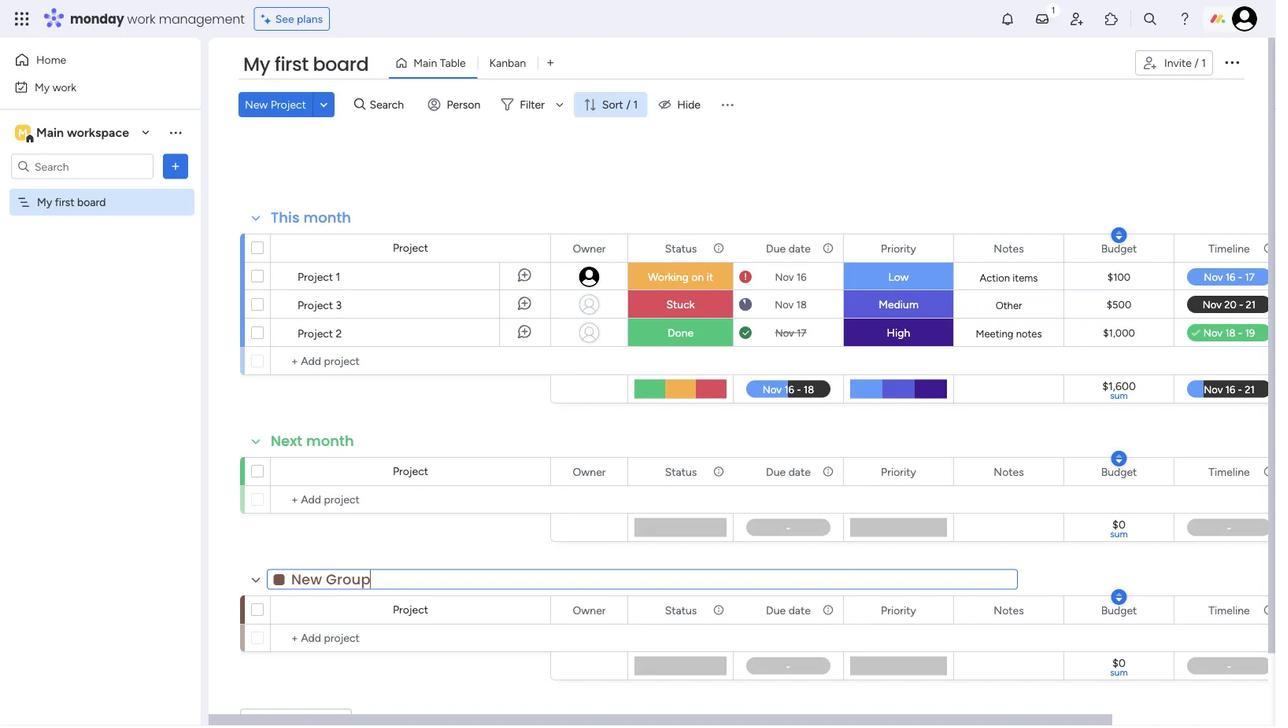 Task type: locate. For each thing, give the bounding box(es) containing it.
my first board inside "list box"
[[37, 196, 106, 209]]

/
[[1194, 56, 1199, 70], [626, 98, 631, 111]]

1 budget from the top
[[1101, 242, 1137, 255]]

3 owner from the top
[[573, 604, 606, 617]]

3 budget field from the top
[[1097, 602, 1141, 619]]

2 vertical spatial my
[[37, 196, 52, 209]]

high
[[887, 326, 910, 340]]

workspace
[[67, 125, 129, 140]]

month
[[303, 208, 351, 228], [306, 431, 354, 451]]

sort / 1
[[602, 98, 638, 111]]

timeline
[[1209, 242, 1250, 255], [1209, 465, 1250, 479], [1209, 604, 1250, 617]]

v2 overdue deadline image
[[739, 270, 752, 285]]

0 vertical spatial nov
[[775, 271, 794, 283]]

/ for sort
[[626, 98, 631, 111]]

m
[[18, 126, 28, 139]]

0 horizontal spatial 1
[[336, 270, 340, 283]]

priority
[[881, 242, 916, 255], [881, 465, 916, 479], [881, 604, 916, 617]]

see plans button
[[254, 7, 330, 31]]

0 vertical spatial date
[[789, 242, 811, 255]]

2 vertical spatial priority
[[881, 604, 916, 617]]

1 inside invite / 1 'button'
[[1201, 56, 1206, 70]]

1 horizontal spatial work
[[127, 10, 156, 28]]

0 vertical spatial owner
[[573, 242, 606, 255]]

action items
[[980, 272, 1038, 284]]

nov for nov 18
[[775, 298, 794, 311]]

2 horizontal spatial 1
[[1201, 56, 1206, 70]]

2 budget field from the top
[[1097, 463, 1141, 481]]

my work
[[35, 80, 76, 94]]

2 due from the top
[[766, 465, 786, 479]]

0 vertical spatial notes
[[994, 242, 1024, 255]]

1 up 3
[[336, 270, 340, 283]]

month right next
[[306, 431, 354, 451]]

working
[[648, 270, 689, 284]]

3 notes from the top
[[994, 604, 1024, 617]]

1 vertical spatial due
[[766, 465, 786, 479]]

0 vertical spatial my
[[243, 51, 270, 78]]

2 owner from the top
[[573, 465, 606, 479]]

Timeline field
[[1205, 240, 1254, 257], [1205, 463, 1254, 481], [1205, 602, 1254, 619]]

see plans
[[275, 12, 323, 26]]

0 vertical spatial $0
[[1112, 518, 1126, 531]]

1 vertical spatial date
[[789, 465, 811, 479]]

it
[[707, 270, 713, 284]]

Owner field
[[569, 240, 610, 257], [569, 463, 610, 481], [569, 602, 610, 619]]

+ add project text field for $1,600
[[279, 352, 543, 371]]

options image
[[168, 159, 183, 174]]

notes
[[994, 242, 1024, 255], [994, 465, 1024, 479], [994, 604, 1024, 617]]

1 due date from the top
[[766, 242, 811, 255]]

1 priority from the top
[[881, 242, 916, 255]]

nov left 18
[[775, 298, 794, 311]]

due date
[[766, 242, 811, 255], [766, 465, 811, 479], [766, 604, 811, 617]]

2 vertical spatial status field
[[661, 602, 701, 619]]

0 vertical spatial status field
[[661, 240, 701, 257]]

Search in workspace field
[[33, 157, 131, 176]]

sum up sort desc image on the bottom
[[1110, 529, 1128, 540]]

home button
[[9, 47, 169, 72]]

month right 'this'
[[303, 208, 351, 228]]

due date for 3rd the due date 'field' from the bottom
[[766, 242, 811, 255]]

board up the angle down image
[[313, 51, 369, 78]]

2 vertical spatial due date
[[766, 604, 811, 617]]

nov for nov 17
[[775, 327, 794, 339]]

2 vertical spatial due
[[766, 604, 786, 617]]

sum down sort desc image on the bottom
[[1110, 667, 1128, 679]]

invite members image
[[1069, 11, 1085, 27]]

2 notes from the top
[[994, 465, 1024, 479]]

3 nov from the top
[[775, 327, 794, 339]]

1 vertical spatial main
[[36, 125, 64, 140]]

notes for 2nd "notes" field from the bottom
[[994, 465, 1024, 479]]

2 sort desc image from the top
[[1116, 453, 1122, 464]]

1 horizontal spatial 1
[[633, 98, 638, 111]]

1 vertical spatial nov
[[775, 298, 794, 311]]

person button
[[422, 92, 490, 117]]

board inside field
[[313, 51, 369, 78]]

my work button
[[9, 74, 169, 100]]

1 right sort
[[633, 98, 638, 111]]

board inside "list box"
[[77, 196, 106, 209]]

1 vertical spatial /
[[626, 98, 631, 111]]

0 vertical spatial sort desc image
[[1116, 230, 1122, 241]]

main table
[[413, 56, 466, 70]]

+ Add project text field
[[279, 352, 543, 371], [279, 490, 543, 509], [279, 629, 543, 648]]

/ for invite
[[1194, 56, 1199, 70]]

2 priority field from the top
[[877, 463, 920, 481]]

0 vertical spatial board
[[313, 51, 369, 78]]

1 right invite
[[1201, 56, 1206, 70]]

budget field for 2nd sort desc icon from the top of the page
[[1097, 463, 1141, 481]]

low
[[888, 270, 909, 284]]

notifications image
[[1000, 11, 1016, 27]]

apps image
[[1104, 11, 1119, 27]]

0 vertical spatial status
[[665, 242, 697, 255]]

budget for 1st sort desc icon
[[1101, 242, 1137, 255]]

nov for nov 16
[[775, 271, 794, 283]]

$0 sum
[[1110, 518, 1128, 540], [1110, 657, 1128, 679]]

2 vertical spatial due date field
[[762, 602, 815, 619]]

inbox image
[[1034, 11, 1050, 27]]

Priority field
[[877, 240, 920, 257], [877, 463, 920, 481], [877, 602, 920, 619]]

0 horizontal spatial board
[[77, 196, 106, 209]]

work inside button
[[52, 80, 76, 94]]

None field
[[267, 570, 1018, 590]]

1 vertical spatial notes
[[994, 465, 1024, 479]]

first inside field
[[275, 51, 308, 78]]

0 vertical spatial 1
[[1201, 56, 1206, 70]]

meeting
[[976, 327, 1014, 340]]

0 horizontal spatial work
[[52, 80, 76, 94]]

2 vertical spatial sum
[[1110, 667, 1128, 679]]

0 horizontal spatial my first board
[[37, 196, 106, 209]]

1 vertical spatial month
[[306, 431, 354, 451]]

3 owner field from the top
[[569, 602, 610, 619]]

1 horizontal spatial main
[[413, 56, 437, 70]]

0 vertical spatial month
[[303, 208, 351, 228]]

angle down image
[[320, 99, 328, 111]]

work right the 'monday'
[[127, 10, 156, 28]]

2 due date from the top
[[766, 465, 811, 479]]

budget
[[1101, 242, 1137, 255], [1101, 465, 1137, 479], [1101, 604, 1137, 617]]

1 vertical spatial timeline field
[[1205, 463, 1254, 481]]

due date for 2nd the due date 'field' from the top
[[766, 465, 811, 479]]

3 + add project text field from the top
[[279, 629, 543, 648]]

main for main workspace
[[36, 125, 64, 140]]

0 vertical spatial my first board
[[243, 51, 369, 78]]

2 date from the top
[[789, 465, 811, 479]]

1 vertical spatial due date
[[766, 465, 811, 479]]

1 vertical spatial owner field
[[569, 463, 610, 481]]

main
[[413, 56, 437, 70], [36, 125, 64, 140]]

first down search in workspace field
[[55, 196, 74, 209]]

/ right sort
[[626, 98, 631, 111]]

1 vertical spatial budget
[[1101, 465, 1137, 479]]

1 vertical spatial first
[[55, 196, 74, 209]]

month for next month
[[306, 431, 354, 451]]

1 horizontal spatial board
[[313, 51, 369, 78]]

action
[[980, 272, 1010, 284]]

0 vertical spatial due
[[766, 242, 786, 255]]

1 vertical spatial notes field
[[990, 463, 1028, 481]]

2 vertical spatial priority field
[[877, 602, 920, 619]]

1 horizontal spatial first
[[275, 51, 308, 78]]

board down search in workspace field
[[77, 196, 106, 209]]

$0 up sort desc image on the bottom
[[1112, 518, 1126, 531]]

my first board up the angle down image
[[243, 51, 369, 78]]

$0
[[1112, 518, 1126, 531], [1112, 657, 1126, 670]]

2 vertical spatial timeline field
[[1205, 602, 1254, 619]]

column information image
[[712, 242, 725, 255], [822, 466, 834, 478], [822, 604, 834, 617], [1263, 604, 1275, 617]]

0 vertical spatial work
[[127, 10, 156, 28]]

/ inside 'button'
[[1194, 56, 1199, 70]]

2 vertical spatial nov
[[775, 327, 794, 339]]

2 vertical spatial budget field
[[1097, 602, 1141, 619]]

main right the workspace icon
[[36, 125, 64, 140]]

0 vertical spatial budget field
[[1097, 240, 1141, 257]]

project
[[271, 98, 306, 111], [393, 241, 428, 255], [298, 270, 333, 283], [298, 298, 333, 312], [298, 327, 333, 340], [393, 465, 428, 478], [393, 603, 428, 617]]

1 vertical spatial priority field
[[877, 463, 920, 481]]

0 vertical spatial first
[[275, 51, 308, 78]]

notes for first "notes" field from the top
[[994, 242, 1024, 255]]

my down home
[[35, 80, 50, 94]]

0 vertical spatial /
[[1194, 56, 1199, 70]]

nov left "16"
[[775, 271, 794, 283]]

1 notes from the top
[[994, 242, 1024, 255]]

main for main table
[[413, 56, 437, 70]]

2 vertical spatial notes field
[[990, 602, 1028, 619]]

2 vertical spatial date
[[789, 604, 811, 617]]

column information image
[[822, 242, 834, 255], [1263, 242, 1275, 255], [712, 466, 725, 478], [1263, 466, 1275, 478], [712, 604, 725, 617]]

1 vertical spatial + add project text field
[[279, 490, 543, 509]]

work down home
[[52, 80, 76, 94]]

my first board down search in workspace field
[[37, 196, 106, 209]]

Budget field
[[1097, 240, 1141, 257], [1097, 463, 1141, 481], [1097, 602, 1141, 619]]

2 vertical spatial budget
[[1101, 604, 1137, 617]]

month for this month
[[303, 208, 351, 228]]

$500
[[1107, 299, 1131, 311]]

budget for sort desc image on the bottom
[[1101, 604, 1137, 617]]

main inside button
[[413, 56, 437, 70]]

1 vertical spatial owner
[[573, 465, 606, 479]]

0 vertical spatial budget
[[1101, 242, 1137, 255]]

option
[[0, 188, 201, 191]]

1 vertical spatial timeline
[[1209, 465, 1250, 479]]

filter button
[[495, 92, 569, 117]]

$1,600 sum
[[1102, 379, 1136, 401]]

1 budget field from the top
[[1097, 240, 1141, 257]]

0 vertical spatial notes field
[[990, 240, 1028, 257]]

sum inside $1,600 sum
[[1110, 390, 1128, 401]]

my down search in workspace field
[[37, 196, 52, 209]]

main table button
[[389, 50, 478, 76]]

working on it
[[648, 270, 713, 284]]

0 vertical spatial sum
[[1110, 390, 1128, 401]]

1 vertical spatial $0
[[1112, 657, 1126, 670]]

my first board
[[243, 51, 369, 78], [37, 196, 106, 209]]

nov left 17
[[775, 327, 794, 339]]

1 vertical spatial sort desc image
[[1116, 453, 1122, 464]]

nov
[[775, 271, 794, 283], [775, 298, 794, 311], [775, 327, 794, 339]]

main left table
[[413, 56, 437, 70]]

0 vertical spatial due date
[[766, 242, 811, 255]]

1 due date field from the top
[[762, 240, 815, 257]]

0 horizontal spatial /
[[626, 98, 631, 111]]

status
[[665, 242, 697, 255], [665, 465, 697, 479], [665, 604, 697, 617]]

1 vertical spatial $0 sum
[[1110, 657, 1128, 679]]

3 budget from the top
[[1101, 604, 1137, 617]]

1 nov from the top
[[775, 271, 794, 283]]

1 vertical spatial 1
[[633, 98, 638, 111]]

this
[[271, 208, 300, 228]]

1 vertical spatial due date field
[[762, 463, 815, 481]]

0 vertical spatial timeline
[[1209, 242, 1250, 255]]

0 vertical spatial + add project text field
[[279, 352, 543, 371]]

0 horizontal spatial first
[[55, 196, 74, 209]]

1 vertical spatial work
[[52, 80, 76, 94]]

nov 17
[[775, 327, 806, 339]]

3 sum from the top
[[1110, 667, 1128, 679]]

first up new project
[[275, 51, 308, 78]]

monday work management
[[70, 10, 245, 28]]

work
[[127, 10, 156, 28], [52, 80, 76, 94]]

my up the new
[[243, 51, 270, 78]]

1 owner from the top
[[573, 242, 606, 255]]

3 priority from the top
[[881, 604, 916, 617]]

This month field
[[267, 208, 355, 228]]

owner
[[573, 242, 606, 255], [573, 465, 606, 479], [573, 604, 606, 617]]

main inside workspace selection 'element'
[[36, 125, 64, 140]]

$0 sum down sort desc image on the bottom
[[1110, 657, 1128, 679]]

1 vertical spatial status
[[665, 465, 697, 479]]

date
[[789, 242, 811, 255], [789, 465, 811, 479], [789, 604, 811, 617]]

select product image
[[14, 11, 30, 27]]

0 vertical spatial main
[[413, 56, 437, 70]]

invite / 1 button
[[1135, 50, 1213, 76]]

1 vertical spatial board
[[77, 196, 106, 209]]

2 vertical spatial owner field
[[569, 602, 610, 619]]

2
[[336, 327, 342, 340]]

2 budget from the top
[[1101, 465, 1137, 479]]

1 vertical spatial budget field
[[1097, 463, 1141, 481]]

1
[[1201, 56, 1206, 70], [633, 98, 638, 111], [336, 270, 340, 283]]

2 owner field from the top
[[569, 463, 610, 481]]

2 nov from the top
[[775, 298, 794, 311]]

1 horizontal spatial /
[[1194, 56, 1199, 70]]

Due date field
[[762, 240, 815, 257], [762, 463, 815, 481], [762, 602, 815, 619]]

sort desc image down $1,600 sum on the bottom of page
[[1116, 453, 1122, 464]]

1 timeline field from the top
[[1205, 240, 1254, 257]]

0 vertical spatial priority
[[881, 242, 916, 255]]

0 horizontal spatial main
[[36, 125, 64, 140]]

my
[[243, 51, 270, 78], [35, 80, 50, 94], [37, 196, 52, 209]]

0 vertical spatial priority field
[[877, 240, 920, 257]]

2 vertical spatial owner
[[573, 604, 606, 617]]

1 vertical spatial my
[[35, 80, 50, 94]]

1 vertical spatial my first board
[[37, 196, 106, 209]]

due
[[766, 242, 786, 255], [766, 465, 786, 479], [766, 604, 786, 617]]

2 vertical spatial timeline
[[1209, 604, 1250, 617]]

sort desc image
[[1116, 592, 1122, 603]]

1 sum from the top
[[1110, 390, 1128, 401]]

$0 down sort desc image on the bottom
[[1112, 657, 1126, 670]]

workspace selection element
[[15, 123, 131, 144]]

2 vertical spatial notes
[[994, 604, 1024, 617]]

Status field
[[661, 240, 701, 257], [661, 463, 701, 481], [661, 602, 701, 619]]

2 vertical spatial status
[[665, 604, 697, 617]]

1 + add project text field from the top
[[279, 352, 543, 371]]

2 vertical spatial + add project text field
[[279, 629, 543, 648]]

1 date from the top
[[789, 242, 811, 255]]

board
[[313, 51, 369, 78], [77, 196, 106, 209]]

1 vertical spatial priority
[[881, 465, 916, 479]]

sum
[[1110, 390, 1128, 401], [1110, 529, 1128, 540], [1110, 667, 1128, 679]]

3 timeline field from the top
[[1205, 602, 1254, 619]]

first
[[275, 51, 308, 78], [55, 196, 74, 209]]

1 timeline from the top
[[1209, 242, 1250, 255]]

meeting notes
[[976, 327, 1042, 340]]

sort desc image
[[1116, 230, 1122, 241], [1116, 453, 1122, 464]]

3 priority field from the top
[[877, 602, 920, 619]]

sort desc image up $100
[[1116, 230, 1122, 241]]

/ right invite
[[1194, 56, 1199, 70]]

$0 sum up sort desc image on the bottom
[[1110, 518, 1128, 540]]

2 notes field from the top
[[990, 463, 1028, 481]]

my inside "list box"
[[37, 196, 52, 209]]

0 vertical spatial owner field
[[569, 240, 610, 257]]

3 due date from the top
[[766, 604, 811, 617]]

1 vertical spatial sum
[[1110, 529, 1128, 540]]

0 vertical spatial due date field
[[762, 240, 815, 257]]

other
[[996, 299, 1022, 312]]

1 vertical spatial status field
[[661, 463, 701, 481]]

Notes field
[[990, 240, 1028, 257], [990, 463, 1028, 481], [990, 602, 1028, 619]]

v2 done deadline image
[[739, 326, 752, 340]]

v2 search image
[[354, 96, 366, 114]]

0 vertical spatial $0 sum
[[1110, 518, 1128, 540]]

3 status field from the top
[[661, 602, 701, 619]]

1 horizontal spatial my first board
[[243, 51, 369, 78]]

sum down $1,000
[[1110, 390, 1128, 401]]

0 vertical spatial timeline field
[[1205, 240, 1254, 257]]



Task type: vqa. For each thing, say whether or not it's contained in the screenshot.
'My' within the My work button
no



Task type: describe. For each thing, give the bounding box(es) containing it.
done
[[667, 326, 694, 340]]

nov 18
[[775, 298, 807, 311]]

$1,000
[[1103, 327, 1135, 340]]

plans
[[297, 12, 323, 26]]

table
[[440, 56, 466, 70]]

16
[[797, 271, 807, 283]]

search everything image
[[1142, 11, 1158, 27]]

owner for 2nd owner field from the bottom
[[573, 465, 606, 479]]

1 due from the top
[[766, 242, 786, 255]]

3 timeline from the top
[[1209, 604, 1250, 617]]

filter
[[520, 98, 545, 111]]

home
[[36, 53, 66, 67]]

2 timeline field from the top
[[1205, 463, 1254, 481]]

3 status from the top
[[665, 604, 697, 617]]

new project
[[245, 98, 306, 111]]

on
[[691, 270, 704, 284]]

1 owner field from the top
[[569, 240, 610, 257]]

management
[[159, 10, 245, 28]]

3 date from the top
[[789, 604, 811, 617]]

hide button
[[652, 92, 710, 117]]

workspace options image
[[168, 125, 183, 140]]

kanban button
[[478, 50, 538, 76]]

project 2
[[298, 327, 342, 340]]

2 $0 sum from the top
[[1110, 657, 1128, 679]]

my inside field
[[243, 51, 270, 78]]

owner for first owner field from the top of the page
[[573, 242, 606, 255]]

see
[[275, 12, 294, 26]]

budget field for 1st sort desc icon
[[1097, 240, 1141, 257]]

nov 16
[[775, 271, 807, 283]]

2 status from the top
[[665, 465, 697, 479]]

2 priority from the top
[[881, 465, 916, 479]]

1 status field from the top
[[661, 240, 701, 257]]

kanban
[[489, 56, 526, 70]]

next
[[271, 431, 302, 451]]

budget field for sort desc image on the bottom
[[1097, 602, 1141, 619]]

workspace image
[[15, 124, 31, 141]]

sort
[[602, 98, 623, 111]]

invite
[[1164, 56, 1192, 70]]

items
[[1013, 272, 1038, 284]]

$1,600
[[1102, 379, 1136, 393]]

1 sort desc image from the top
[[1116, 230, 1122, 241]]

hide
[[677, 98, 701, 111]]

my inside button
[[35, 80, 50, 94]]

2 sum from the top
[[1110, 529, 1128, 540]]

my first board list box
[[0, 186, 201, 428]]

2 due date field from the top
[[762, 463, 815, 481]]

options image
[[1223, 53, 1241, 71]]

work for my
[[52, 80, 76, 94]]

john smith image
[[1232, 6, 1257, 31]]

add view image
[[547, 57, 554, 69]]

my first board inside field
[[243, 51, 369, 78]]

budget for 2nd sort desc icon from the top of the page
[[1101, 465, 1137, 479]]

sum for + add project text field corresponding to $0
[[1110, 667, 1128, 679]]

sum for + add project text field associated with $1,600
[[1110, 390, 1128, 401]]

2 $0 from the top
[[1112, 657, 1126, 670]]

$100
[[1107, 271, 1131, 284]]

dapulse checkmark sign image
[[1192, 324, 1200, 343]]

1 $0 from the top
[[1112, 518, 1126, 531]]

notes for 3rd "notes" field from the top
[[994, 604, 1024, 617]]

1 priority field from the top
[[877, 240, 920, 257]]

3 due from the top
[[766, 604, 786, 617]]

3
[[336, 298, 342, 312]]

help image
[[1177, 11, 1193, 27]]

My first board field
[[239, 51, 373, 78]]

1 $0 sum from the top
[[1110, 518, 1128, 540]]

Next month field
[[267, 431, 358, 452]]

3 notes field from the top
[[990, 602, 1028, 619]]

2 vertical spatial 1
[[336, 270, 340, 283]]

arrow down image
[[550, 95, 569, 114]]

project 1
[[298, 270, 340, 283]]

main workspace
[[36, 125, 129, 140]]

this month
[[271, 208, 351, 228]]

1 for invite / 1
[[1201, 56, 1206, 70]]

first inside "list box"
[[55, 196, 74, 209]]

notes
[[1016, 327, 1042, 340]]

invite / 1
[[1164, 56, 1206, 70]]

stuck
[[666, 298, 695, 311]]

next month
[[271, 431, 354, 451]]

new project button
[[239, 92, 312, 117]]

2 timeline from the top
[[1209, 465, 1250, 479]]

project inside button
[[271, 98, 306, 111]]

2 status field from the top
[[661, 463, 701, 481]]

Search field
[[366, 94, 413, 116]]

work for monday
[[127, 10, 156, 28]]

owner for 1st owner field from the bottom
[[573, 604, 606, 617]]

project 3
[[298, 298, 342, 312]]

2 + add project text field from the top
[[279, 490, 543, 509]]

+ add project text field for $0
[[279, 629, 543, 648]]

3 due date field from the top
[[762, 602, 815, 619]]

1 notes field from the top
[[990, 240, 1028, 257]]

17
[[797, 327, 806, 339]]

person
[[447, 98, 480, 111]]

due date for 3rd the due date 'field' from the top
[[766, 604, 811, 617]]

1 for sort / 1
[[633, 98, 638, 111]]

18
[[796, 298, 807, 311]]

menu image
[[719, 97, 735, 113]]

monday
[[70, 10, 124, 28]]

1 image
[[1046, 1, 1060, 19]]

1 status from the top
[[665, 242, 697, 255]]

medium
[[879, 298, 919, 311]]

new
[[245, 98, 268, 111]]



